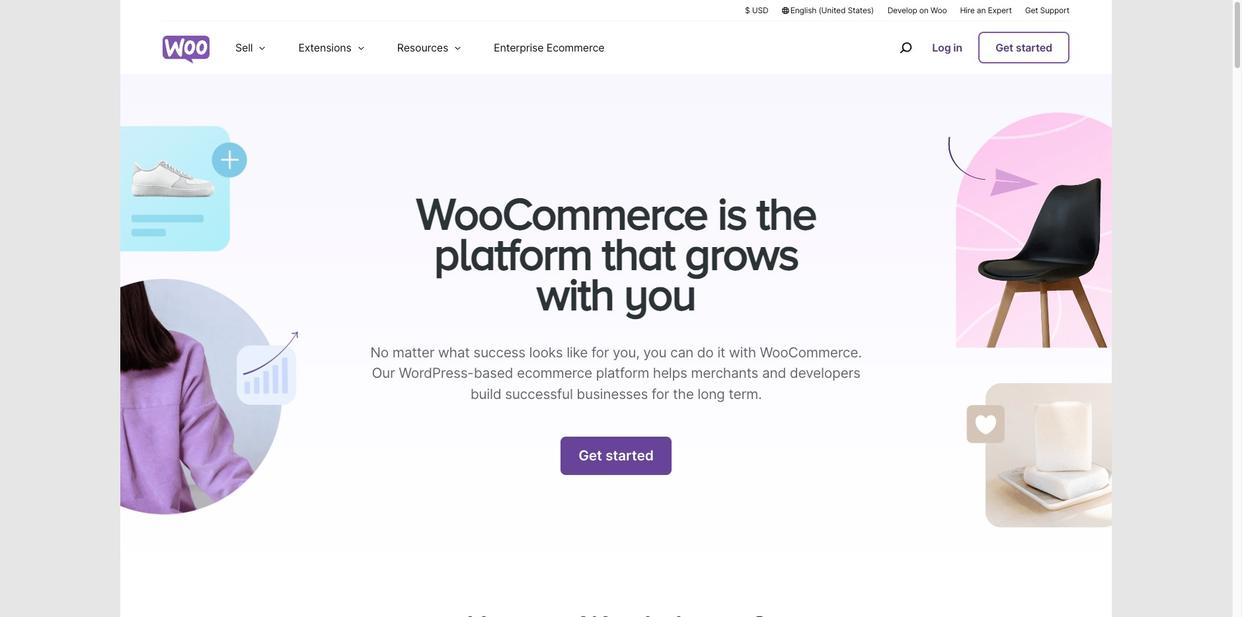 Task type: vqa. For each thing, say whether or not it's contained in the screenshot.
OPEN ACCOUNT MENU icon
no



Task type: locate. For each thing, give the bounding box(es) containing it.
started down businesses
[[606, 448, 654, 464]]

1 horizontal spatial for
[[652, 386, 669, 402]]

woocommerce
[[416, 188, 708, 239]]

and
[[762, 365, 786, 382]]

0 vertical spatial started
[[1016, 41, 1053, 54]]

get support
[[1025, 5, 1070, 15]]

1 horizontal spatial started
[[1016, 41, 1053, 54]]

1 horizontal spatial get
[[996, 41, 1014, 54]]

0 horizontal spatial get
[[579, 448, 602, 464]]

get started
[[996, 41, 1053, 54], [579, 448, 654, 464]]

1 vertical spatial platform
[[596, 365, 649, 382]]

get started link down businesses
[[561, 437, 672, 475]]

1 vertical spatial get started
[[579, 448, 654, 464]]

enterprise ecommerce
[[494, 41, 605, 54]]

get left the support
[[1025, 5, 1038, 15]]

english (united states)
[[791, 5, 874, 15]]

0 vertical spatial get started link
[[979, 32, 1070, 63]]

started
[[1016, 41, 1053, 54], [606, 448, 654, 464]]

0 horizontal spatial get started
[[579, 448, 654, 464]]

developers
[[790, 365, 861, 382]]

extensions button
[[283, 21, 381, 74]]

grows
[[685, 228, 798, 279]]

0 vertical spatial the
[[757, 188, 816, 239]]

sell
[[235, 41, 253, 54]]

like
[[567, 344, 588, 361]]

started down get support link
[[1016, 41, 1053, 54]]

hire an expert
[[960, 5, 1012, 15]]

1 horizontal spatial the
[[757, 188, 816, 239]]

with you
[[537, 269, 696, 320]]

1 vertical spatial the
[[673, 386, 694, 402]]

expert
[[988, 5, 1012, 15]]

get support link
[[1025, 5, 1070, 16]]

get down businesses
[[579, 448, 602, 464]]

1 horizontal spatial platform
[[596, 365, 649, 382]]

log in
[[932, 41, 963, 54]]

get started down businesses
[[579, 448, 654, 464]]

0 horizontal spatial started
[[606, 448, 654, 464]]

woocommerce image
[[163, 36, 210, 64]]

1 vertical spatial started
[[606, 448, 654, 464]]

wordpress-
[[399, 365, 474, 382]]

ecommerce
[[547, 41, 605, 54]]

businesses
[[577, 386, 648, 402]]

ecommerce
[[517, 365, 592, 382]]

1 vertical spatial for
[[652, 386, 669, 402]]

get inside service navigation menu element
[[996, 41, 1014, 54]]

for
[[592, 344, 609, 361], [652, 386, 669, 402]]

platform
[[434, 228, 592, 279], [596, 365, 649, 382]]

english
[[791, 5, 817, 15]]

on
[[920, 5, 929, 15]]

long term.
[[698, 386, 762, 402]]

started inside service navigation menu element
[[1016, 41, 1053, 54]]

log
[[932, 41, 951, 54]]

get
[[1025, 5, 1038, 15], [996, 41, 1014, 54], [579, 448, 602, 464]]

1 vertical spatial get
[[996, 41, 1014, 54]]

get down expert
[[996, 41, 1014, 54]]

$ usd button
[[745, 5, 769, 16]]

2 horizontal spatial get
[[1025, 5, 1038, 15]]

1 horizontal spatial get started
[[996, 41, 1053, 54]]

$ usd
[[745, 5, 769, 15]]

with
[[729, 344, 756, 361]]

our
[[372, 365, 395, 382]]

usd
[[752, 5, 769, 15]]

the inside "no matter what success looks like for you, you can do it with woocommerce. our wordpress-based ecommerce platform helps merchants and developers build successful businesses for the long term."
[[673, 386, 694, 402]]

do
[[697, 344, 714, 361]]

0 vertical spatial get started
[[996, 41, 1053, 54]]

woocommerce.
[[760, 344, 862, 361]]

the down helps
[[673, 386, 694, 402]]

for down helps
[[652, 386, 669, 402]]

$
[[745, 5, 750, 15]]

get started link
[[979, 32, 1070, 63], [561, 437, 672, 475]]

the
[[757, 188, 816, 239], [673, 386, 694, 402]]

you,
[[613, 344, 640, 361]]

english (united states) button
[[782, 5, 875, 16]]

the inside woocommerce is the platform that grows with you
[[757, 188, 816, 239]]

get started down get support link
[[996, 41, 1053, 54]]

get started link down get support link
[[979, 32, 1070, 63]]

0 horizontal spatial platform
[[434, 228, 592, 279]]

1 vertical spatial get started link
[[561, 437, 672, 475]]

develop on woo
[[888, 5, 947, 15]]

looks
[[529, 344, 563, 361]]

platform inside woocommerce is the platform that grows with you
[[434, 228, 592, 279]]

0 vertical spatial get
[[1025, 5, 1038, 15]]

0 horizontal spatial for
[[592, 344, 609, 361]]

develop on woo link
[[888, 5, 947, 16]]

0 horizontal spatial the
[[673, 386, 694, 402]]

for right "like"
[[592, 344, 609, 361]]

enterprise
[[494, 41, 544, 54]]

1 horizontal spatial get started link
[[979, 32, 1070, 63]]

the right is
[[757, 188, 816, 239]]

0 vertical spatial platform
[[434, 228, 592, 279]]



Task type: describe. For each thing, give the bounding box(es) containing it.
an
[[977, 5, 986, 15]]

matter
[[393, 344, 435, 361]]

enterprise ecommerce link
[[478, 21, 620, 74]]

states)
[[848, 5, 874, 15]]

hire an expert link
[[960, 5, 1012, 16]]

sell button
[[220, 21, 283, 74]]

platform inside "no matter what success looks like for you, you can do it with woocommerce. our wordpress-based ecommerce platform helps merchants and developers build successful businesses for the long term."
[[596, 365, 649, 382]]

0 vertical spatial for
[[592, 344, 609, 361]]

what
[[438, 344, 470, 361]]

based
[[474, 365, 513, 382]]

develop
[[888, 5, 918, 15]]

service navigation menu element
[[872, 26, 1070, 69]]

woocommerce is the platform that grows with you
[[416, 188, 816, 320]]

get started link inside service navigation menu element
[[979, 32, 1070, 63]]

build
[[471, 386, 501, 402]]

can
[[670, 344, 694, 361]]

log in link
[[927, 33, 968, 62]]

resources button
[[381, 21, 478, 74]]

it
[[718, 344, 725, 361]]

resources
[[397, 41, 448, 54]]

get started inside service navigation menu element
[[996, 41, 1053, 54]]

helps
[[653, 365, 687, 382]]

hire
[[960, 5, 975, 15]]

is
[[718, 188, 746, 239]]

woo
[[931, 5, 947, 15]]

search image
[[895, 37, 917, 58]]

success
[[474, 344, 526, 361]]

no
[[371, 344, 389, 361]]

you
[[644, 344, 667, 361]]

2 vertical spatial get
[[579, 448, 602, 464]]

support
[[1040, 5, 1070, 15]]

extensions
[[298, 41, 352, 54]]

in
[[954, 41, 963, 54]]

0 horizontal spatial get started link
[[561, 437, 672, 475]]

no matter what success looks like for you, you can do it with woocommerce. our wordpress-based ecommerce platform helps merchants and developers build successful businesses for the long term.
[[371, 344, 862, 402]]

successful
[[505, 386, 573, 402]]

merchants
[[691, 365, 759, 382]]

(united
[[819, 5, 846, 15]]

that
[[602, 228, 675, 279]]



